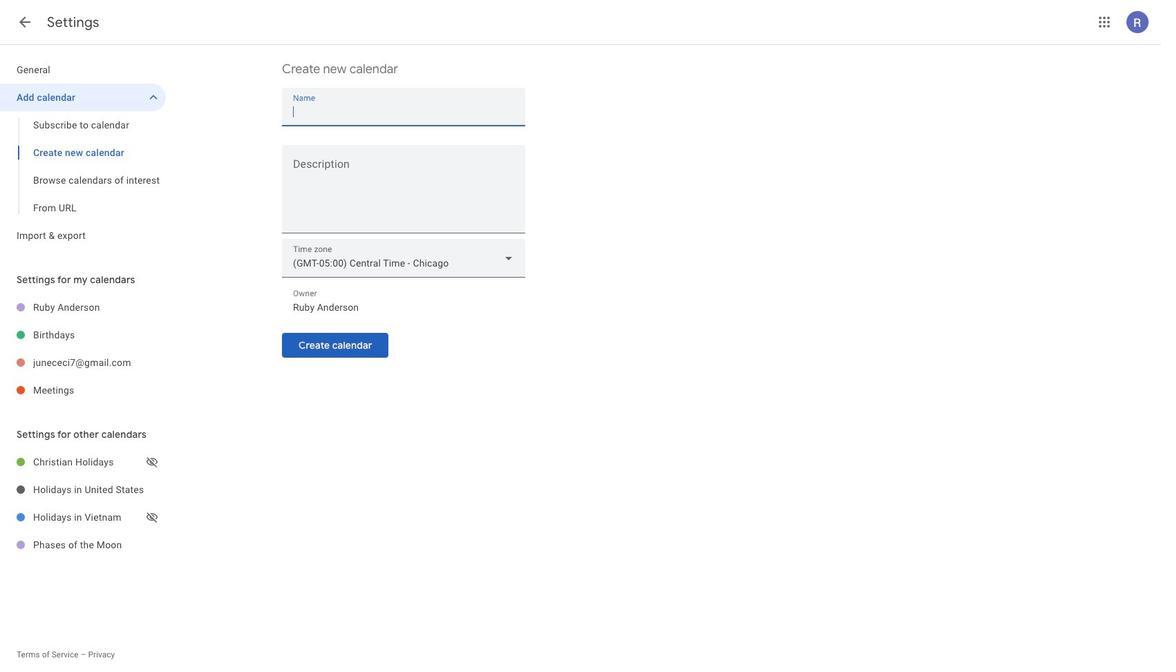Task type: vqa. For each thing, say whether or not it's contained in the screenshot.
group
yes



Task type: describe. For each thing, give the bounding box(es) containing it.
holidays in united states tree item
[[0, 476, 166, 504]]

junececi7@gmail.com tree item
[[0, 349, 166, 377]]

2 tree from the top
[[0, 294, 166, 405]]

ruby anderson tree item
[[0, 294, 166, 322]]

birthdays tree item
[[0, 322, 166, 349]]

holidays in vietnam tree item
[[0, 504, 166, 532]]



Task type: locate. For each thing, give the bounding box(es) containing it.
add calendar tree item
[[0, 84, 166, 111]]

None text field
[[293, 102, 515, 122]]

phases of the moon tree item
[[0, 532, 166, 559]]

1 tree from the top
[[0, 56, 166, 250]]

heading
[[47, 14, 99, 31]]

3 tree from the top
[[0, 449, 166, 559]]

2 vertical spatial tree
[[0, 449, 166, 559]]

0 vertical spatial tree
[[0, 56, 166, 250]]

meetings tree item
[[0, 377, 166, 405]]

group
[[0, 111, 166, 222]]

tree
[[0, 56, 166, 250], [0, 294, 166, 405], [0, 449, 166, 559]]

None field
[[282, 239, 526, 278]]

go back image
[[17, 14, 33, 30]]

None text field
[[282, 161, 526, 228], [293, 298, 515, 317], [282, 161, 526, 228], [293, 298, 515, 317]]

1 vertical spatial tree
[[0, 294, 166, 405]]

christian holidays tree item
[[0, 449, 166, 476]]



